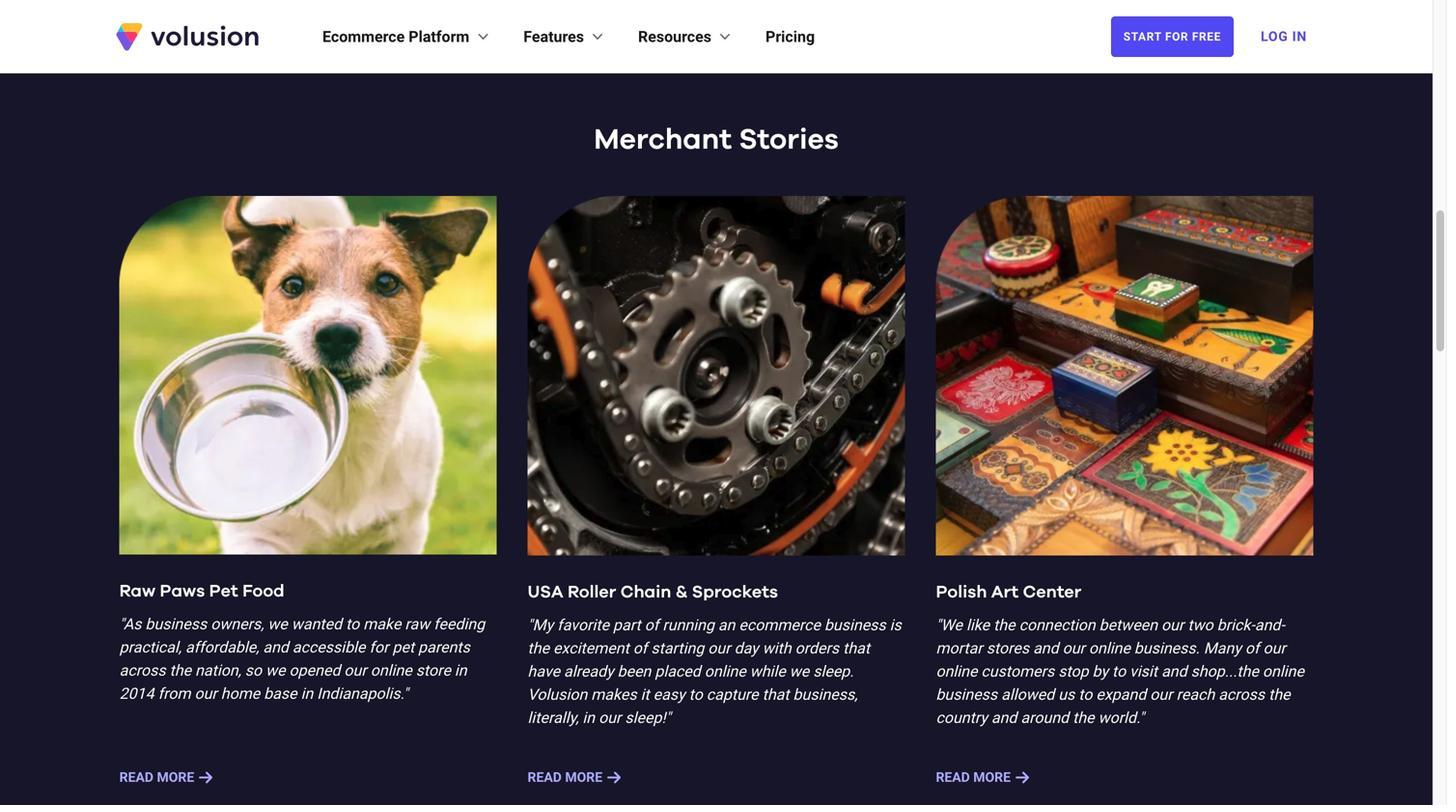 Task type: vqa. For each thing, say whether or not it's contained in the screenshot.
Merchant
yes



Task type: describe. For each thing, give the bounding box(es) containing it.
have
[[528, 662, 560, 681]]

been
[[618, 662, 651, 681]]

parents
[[418, 638, 470, 657]]

ecommerce
[[323, 28, 405, 46]]

merchant
[[594, 126, 732, 155]]

business.
[[1135, 639, 1200, 658]]

the inside "my favorite part of running an ecommerce business is the excitement of starting our day with orders that have already been placed online while we sleep. volusion makes it easy to capture that business, literally, in our sleep!"
[[528, 639, 550, 658]]

an
[[718, 616, 735, 634]]

"we like the connection between our two brick-and- mortar stores and our online business. many of our online customers stop by to visit and shop...the online business allowed us to expand our reach across the country and around the world."
[[936, 616, 1305, 727]]

online down mortar
[[936, 662, 978, 681]]

polish art center
[[936, 584, 1082, 601]]

stories
[[739, 126, 839, 155]]

affordable,
[[185, 638, 259, 657]]

it
[[641, 686, 650, 704]]

visit
[[1130, 662, 1158, 681]]

part
[[613, 616, 641, 634]]

store
[[416, 662, 451, 680]]

base
[[264, 685, 297, 703]]

ecommerce platform button
[[323, 25, 493, 48]]

food
[[243, 583, 285, 600]]

our down and-
[[1264, 639, 1286, 658]]

nation,
[[195, 662, 241, 680]]

sleep!"
[[625, 709, 671, 727]]

chain
[[621, 584, 672, 601]]

read for "as business owners, we wanted to make raw feeding practical, affordable, and accessible for pet parents across the nation, so we opened our online store in 2014 from our home base in indianapolis."
[[119, 770, 154, 786]]

mortar
[[936, 639, 983, 658]]

"we
[[936, 616, 963, 634]]

our up the indianapolis."
[[344, 662, 367, 680]]

&
[[676, 584, 688, 601]]

starting
[[651, 639, 704, 658]]

our down visit
[[1151, 686, 1173, 704]]

0 vertical spatial in
[[455, 662, 467, 680]]

log in link
[[1250, 15, 1319, 58]]

online inside the "as business owners, we wanted to make raw feeding practical, affordable, and accessible for pet parents across the nation, so we opened our online store in 2014 from our home base in indianapolis."
[[371, 662, 412, 680]]

more for business
[[974, 770, 1011, 786]]

the down and-
[[1269, 686, 1291, 704]]

read more for "my favorite part of running an ecommerce business is the excitement of starting our day with orders that have already been placed online while we sleep. volusion makes it easy to capture that business, literally, in our sleep!"
[[528, 770, 603, 786]]

volusion
[[528, 686, 587, 704]]

start for free link
[[1111, 16, 1234, 57]]

for
[[1166, 30, 1189, 43]]

and down "business."
[[1162, 662, 1188, 681]]

features button
[[524, 25, 608, 48]]

across inside the "as business owners, we wanted to make raw feeding practical, affordable, and accessible for pet parents across the nation, so we opened our online store in 2014 from our home base in indianapolis."
[[119, 662, 166, 680]]

online inside "my favorite part of running an ecommerce business is the excitement of starting our day with orders that have already been placed online while we sleep. volusion makes it easy to capture that business, literally, in our sleep!"
[[705, 662, 746, 681]]

"as business owners, we wanted to make raw feeding practical, affordable, and accessible for pet parents across the nation, so we opened our online store in 2014 from our home base in indianapolis."
[[119, 615, 485, 703]]

placed
[[655, 662, 701, 681]]

read more link for in
[[119, 768, 497, 787]]

many
[[1204, 639, 1242, 658]]

expand
[[1097, 686, 1147, 704]]

brick-
[[1218, 616, 1255, 634]]

usa
[[528, 584, 564, 601]]

business inside the "as business owners, we wanted to make raw feeding practical, affordable, and accessible for pet parents across the nation, so we opened our online store in 2014 from our home base in indianapolis."
[[145, 615, 207, 634]]

between
[[1100, 616, 1158, 634]]

ecommerce platform
[[323, 28, 470, 46]]

1 horizontal spatial that
[[843, 639, 870, 658]]

in
[[1293, 28, 1308, 44]]

features
[[524, 28, 584, 46]]

art
[[992, 584, 1019, 601]]

us
[[1059, 686, 1075, 704]]

log in
[[1261, 28, 1308, 44]]

read more link for capture
[[528, 768, 905, 787]]

paws
[[160, 583, 205, 600]]

business inside "my favorite part of running an ecommerce business is the excitement of starting our day with orders that have already been placed online while we sleep. volusion makes it easy to capture that business, literally, in our sleep!"
[[825, 616, 886, 634]]

favorite
[[557, 616, 609, 634]]

orders
[[795, 639, 839, 658]]

shop...the
[[1191, 662, 1259, 681]]

feeding
[[434, 615, 485, 634]]

and inside the "as business owners, we wanted to make raw feeding practical, affordable, and accessible for pet parents across the nation, so we opened our online store in 2014 from our home base in indianapolis."
[[263, 638, 289, 657]]

raw
[[119, 583, 156, 600]]

to right us
[[1079, 686, 1093, 704]]

online up by
[[1089, 639, 1131, 658]]

while
[[750, 662, 786, 681]]

makes
[[591, 686, 637, 704]]

resources
[[638, 28, 712, 46]]

usa roller chain & sprockets
[[528, 584, 778, 601]]

business inside "we like the connection between our two brick-and- mortar stores and our online business. many of our online customers stop by to visit and shop...the online business allowed us to expand our reach across the country and around the world."
[[936, 686, 998, 704]]

start
[[1124, 30, 1162, 43]]

world."
[[1099, 709, 1145, 727]]

easy
[[654, 686, 685, 704]]

around
[[1021, 709, 1069, 727]]

read more for "we like the connection between our two brick-and- mortar stores and our online business. many of our online customers stop by to visit and shop...the online business allowed us to expand our reach across the country and around the world."
[[936, 770, 1011, 786]]

excitement
[[553, 639, 630, 658]]

and down 'connection' at the right of page
[[1034, 639, 1059, 658]]

our down an
[[708, 639, 731, 658]]

to inside "my favorite part of running an ecommerce business is the excitement of starting our day with orders that have already been placed online while we sleep. volusion makes it easy to capture that business, literally, in our sleep!"
[[689, 686, 703, 704]]



Task type: locate. For each thing, give the bounding box(es) containing it.
to inside the "as business owners, we wanted to make raw feeding practical, affordable, and accessible for pet parents across the nation, so we opened our online store in 2014 from our home base in indianapolis."
[[346, 615, 360, 634]]

log
[[1261, 28, 1289, 44]]

0 horizontal spatial read more link
[[119, 768, 497, 787]]

read more link for expand
[[936, 768, 1314, 787]]

business up country at the right bottom
[[936, 686, 998, 704]]

more down from
[[157, 770, 194, 786]]

stop
[[1059, 662, 1089, 681]]

by
[[1093, 662, 1109, 681]]

1 horizontal spatial more
[[565, 770, 603, 786]]

2 horizontal spatial read
[[936, 770, 970, 786]]

we right so
[[266, 662, 285, 680]]

0 horizontal spatial more
[[157, 770, 194, 786]]

"my favorite part of running an ecommerce business is the excitement of starting our day with orders that have already been placed online while we sleep. volusion makes it easy to capture that business, literally, in our sleep!"
[[528, 616, 902, 727]]

country
[[936, 709, 988, 727]]

of inside "we like the connection between our two brick-and- mortar stores and our online business. many of our online customers stop by to visit and shop...the online business allowed us to expand our reach across the country and around the world."
[[1246, 639, 1260, 658]]

2 read more from the left
[[528, 770, 603, 786]]

0 vertical spatial across
[[119, 662, 166, 680]]

for
[[369, 638, 389, 657]]

in down opened
[[301, 685, 313, 703]]

pricing
[[766, 28, 815, 46]]

read more down literally,
[[528, 770, 603, 786]]

reach
[[1177, 686, 1215, 704]]

we down orders
[[790, 662, 810, 681]]

1 vertical spatial across
[[1219, 686, 1265, 704]]

2 read from the left
[[528, 770, 562, 786]]

2 horizontal spatial in
[[583, 709, 595, 727]]

3 read more link from the left
[[936, 768, 1314, 787]]

3 read more from the left
[[936, 770, 1011, 786]]

of up been on the left of page
[[633, 639, 648, 658]]

customers
[[982, 662, 1055, 681]]

across up 2014
[[119, 662, 166, 680]]

home
[[221, 685, 260, 703]]

two
[[1188, 616, 1214, 634]]

online up the capture
[[705, 662, 746, 681]]

read more for "as business owners, we wanted to make raw feeding practical, affordable, and accessible for pet parents across the nation, so we opened our online store in 2014 from our home base in indianapolis."
[[119, 770, 194, 786]]

practical,
[[119, 638, 182, 657]]

so
[[245, 662, 262, 680]]

read for "my favorite part of running an ecommerce business is the excitement of starting our day with orders that have already been placed online while we sleep. volusion makes it easy to capture that business, literally, in our sleep!"
[[528, 770, 562, 786]]

to right easy on the bottom left of the page
[[689, 686, 703, 704]]

pet
[[209, 583, 238, 600]]

0 horizontal spatial in
[[301, 685, 313, 703]]

1 horizontal spatial read
[[528, 770, 562, 786]]

read
[[119, 770, 154, 786], [528, 770, 562, 786], [936, 770, 970, 786]]

read more down country at the right bottom
[[936, 770, 1011, 786]]

and-
[[1255, 616, 1285, 634]]

raw
[[405, 615, 430, 634]]

2 horizontal spatial read more link
[[936, 768, 1314, 787]]

in right store
[[455, 662, 467, 680]]

with
[[763, 639, 792, 658]]

the down us
[[1073, 709, 1095, 727]]

0 horizontal spatial that
[[763, 686, 790, 704]]

the up from
[[170, 662, 191, 680]]

1 vertical spatial that
[[763, 686, 790, 704]]

read more link down the capture
[[528, 768, 905, 787]]

already
[[564, 662, 614, 681]]

polish
[[936, 584, 987, 601]]

0 horizontal spatial read
[[119, 770, 154, 786]]

1 horizontal spatial read more link
[[528, 768, 905, 787]]

of down brick-
[[1246, 639, 1260, 658]]

raw paws pet food
[[119, 583, 285, 600]]

and down the owners,
[[263, 638, 289, 657]]

that down while
[[763, 686, 790, 704]]

2 read more link from the left
[[528, 768, 905, 787]]

center
[[1023, 584, 1082, 601]]

3 read from the left
[[936, 770, 970, 786]]

2 horizontal spatial business
[[936, 686, 998, 704]]

pricing link
[[766, 25, 815, 48]]

our up "business."
[[1162, 616, 1185, 634]]

merchant stories
[[594, 126, 839, 155]]

online
[[1089, 639, 1131, 658], [371, 662, 412, 680], [705, 662, 746, 681], [936, 662, 978, 681], [1263, 662, 1305, 681]]

0 vertical spatial that
[[843, 639, 870, 658]]

to right by
[[1113, 662, 1126, 681]]

1 horizontal spatial across
[[1219, 686, 1265, 704]]

is
[[890, 616, 902, 634]]

sprockets
[[692, 584, 778, 601]]

"my
[[528, 616, 554, 634]]

wanted
[[292, 615, 342, 634]]

accessible
[[293, 638, 366, 657]]

1 read more from the left
[[119, 770, 194, 786]]

we
[[268, 615, 288, 634], [266, 662, 285, 680], [790, 662, 810, 681]]

that up sleep. in the bottom of the page
[[843, 639, 870, 658]]

1 read from the left
[[119, 770, 154, 786]]

business down paws
[[145, 615, 207, 634]]

read for "we like the connection between our two brick-and- mortar stores and our online business. many of our online customers stop by to visit and shop...the online business allowed us to expand our reach across the country and around the world."
[[936, 770, 970, 786]]

1 horizontal spatial business
[[825, 616, 886, 634]]

2 more from the left
[[565, 770, 603, 786]]

the inside the "as business owners, we wanted to make raw feeding practical, affordable, and accessible for pet parents across the nation, so we opened our online store in 2014 from our home base in indianapolis."
[[170, 662, 191, 680]]

more for makes
[[565, 770, 603, 786]]

across
[[119, 662, 166, 680], [1219, 686, 1265, 704]]

0 horizontal spatial across
[[119, 662, 166, 680]]

of right the part
[[645, 616, 659, 634]]

the up stores
[[994, 616, 1016, 634]]

platform
[[409, 28, 470, 46]]

free
[[1193, 30, 1222, 43]]

more
[[157, 770, 194, 786], [565, 770, 603, 786], [974, 770, 1011, 786]]

business left is
[[825, 616, 886, 634]]

pet
[[393, 638, 415, 657]]

1 more from the left
[[157, 770, 194, 786]]

the down "my
[[528, 639, 550, 658]]

of
[[645, 616, 659, 634], [633, 639, 648, 658], [1246, 639, 1260, 658]]

in down makes
[[583, 709, 595, 727]]

more down country at the right bottom
[[974, 770, 1011, 786]]

our down makes
[[599, 709, 621, 727]]

0 horizontal spatial business
[[145, 615, 207, 634]]

from
[[158, 685, 191, 703]]

1 vertical spatial in
[[301, 685, 313, 703]]

and down allowed
[[992, 709, 1017, 727]]

read more link
[[119, 768, 497, 787], [528, 768, 905, 787], [936, 768, 1314, 787]]

we inside "my favorite part of running an ecommerce business is the excitement of starting our day with orders that have already been placed online while we sleep. volusion makes it easy to capture that business, literally, in our sleep!"
[[790, 662, 810, 681]]

to
[[346, 615, 360, 634], [1113, 662, 1126, 681], [689, 686, 703, 704], [1079, 686, 1093, 704]]

read down country at the right bottom
[[936, 770, 970, 786]]

we down the food on the left bottom of page
[[268, 615, 288, 634]]

2 vertical spatial in
[[583, 709, 595, 727]]

start for free
[[1124, 30, 1222, 43]]

in
[[455, 662, 467, 680], [301, 685, 313, 703], [583, 709, 595, 727]]

across down shop...the
[[1219, 686, 1265, 704]]

1 horizontal spatial in
[[455, 662, 467, 680]]

1 read more link from the left
[[119, 768, 497, 787]]

allowed
[[1002, 686, 1055, 704]]

to left make
[[346, 615, 360, 634]]

running
[[663, 616, 715, 634]]

connection
[[1020, 616, 1096, 634]]

read down 2014
[[119, 770, 154, 786]]

day
[[735, 639, 759, 658]]

read more down from
[[119, 770, 194, 786]]

read down literally,
[[528, 770, 562, 786]]

indianapolis."
[[317, 685, 408, 703]]

in inside "my favorite part of running an ecommerce business is the excitement of starting our day with orders that have already been placed online while we sleep. volusion makes it easy to capture that business, literally, in our sleep!"
[[583, 709, 595, 727]]

3 more from the left
[[974, 770, 1011, 786]]

read more link down world."
[[936, 768, 1314, 787]]

ecommerce
[[739, 616, 821, 634]]

more for from
[[157, 770, 194, 786]]

across inside "we like the connection between our two brick-and- mortar stores and our online business. many of our online customers stop by to visit and shop...the online business allowed us to expand our reach across the country and around the world."
[[1219, 686, 1265, 704]]

online down and-
[[1263, 662, 1305, 681]]

capture
[[707, 686, 759, 704]]

stores
[[987, 639, 1030, 658]]

roller
[[568, 584, 617, 601]]

resources button
[[638, 25, 735, 48]]

0 horizontal spatial read more
[[119, 770, 194, 786]]

1 horizontal spatial read more
[[528, 770, 603, 786]]

2 horizontal spatial read more
[[936, 770, 1011, 786]]

our up stop
[[1063, 639, 1086, 658]]

like
[[967, 616, 990, 634]]

"as
[[119, 615, 142, 634]]

2 horizontal spatial more
[[974, 770, 1011, 786]]

online down pet
[[371, 662, 412, 680]]

owners,
[[211, 615, 264, 634]]

business,
[[793, 686, 858, 704]]

2014
[[119, 685, 154, 703]]

more down literally,
[[565, 770, 603, 786]]

our down nation,
[[195, 685, 217, 703]]

read more link down base
[[119, 768, 497, 787]]



